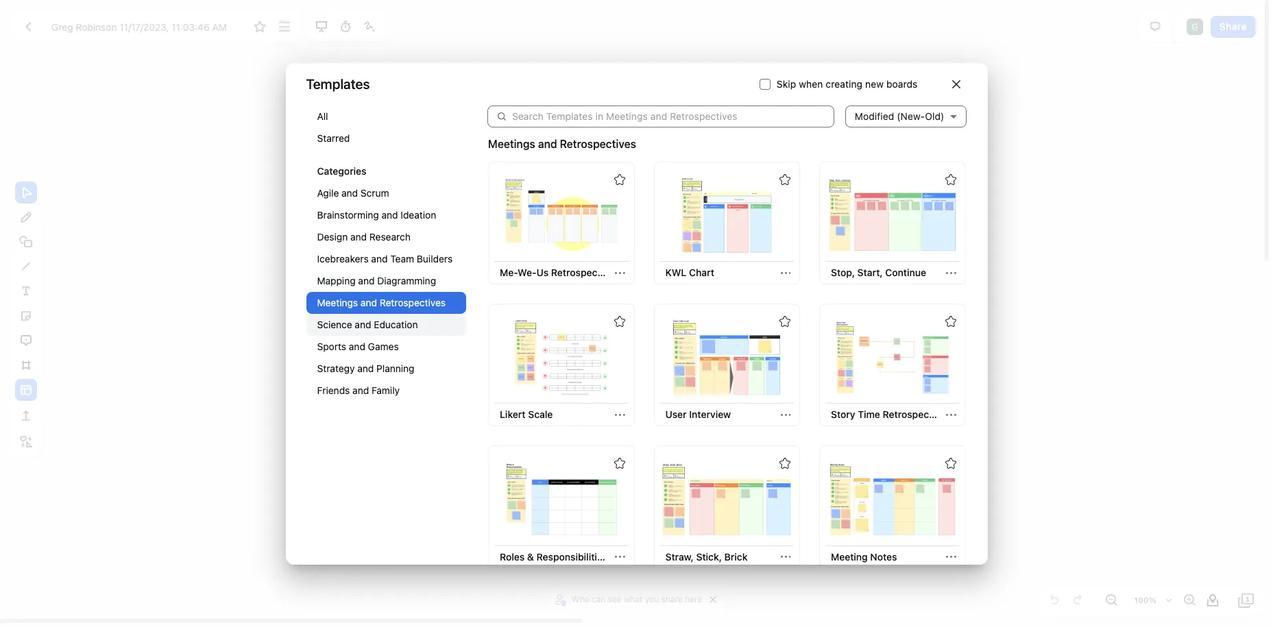 Task type: describe. For each thing, give the bounding box(es) containing it.
ideation
[[401, 209, 436, 221]]

star this whiteboard image for kwl chart
[[780, 174, 791, 185]]

story time retrospective button
[[826, 404, 946, 426]]

story
[[831, 409, 856, 421]]

modified (new-old)
[[855, 110, 945, 122]]

thumbnail for stop, start, continue image
[[828, 177, 958, 253]]

more options for story time retrospective image
[[947, 410, 957, 420]]

star this whiteboard image for meeting notes
[[945, 458, 956, 469]]

starred
[[317, 132, 350, 144]]

more options image
[[276, 19, 293, 35]]

card for template likert scale element
[[488, 304, 635, 427]]

stop, start, continue button
[[826, 262, 932, 284]]

more options for kwl chart image
[[781, 268, 791, 278]]

brainstorming and ideation
[[317, 209, 436, 221]]

star this whiteboard image for roles & responsibilities
[[614, 458, 625, 469]]

card for template story time retrospective element
[[820, 304, 966, 427]]

meeting notes button
[[826, 547, 903, 569]]

star this whiteboard image for story time retrospective
[[945, 316, 956, 327]]

star this whiteboard image for stop, start, continue
[[945, 174, 956, 185]]

thumbnail for likert scale image
[[496, 319, 627, 396]]

likert scale button
[[495, 404, 559, 426]]

share button
[[1211, 16, 1256, 38]]

1 horizontal spatial meetings and retrospectives
[[488, 138, 636, 150]]

retrospective inside button
[[551, 267, 614, 278]]

star this whiteboard image for likert scale
[[614, 316, 625, 327]]

card for template user interview element
[[654, 304, 800, 427]]

agile and scrum
[[317, 187, 389, 199]]

thumbnail for meeting notes image
[[828, 461, 958, 538]]

more options for straw, stick, brick image
[[781, 552, 791, 563]]

meeting
[[831, 551, 868, 563]]

laser image
[[361, 19, 378, 35]]

kwl
[[666, 267, 687, 278]]

stop, start, continue
[[831, 267, 927, 278]]

retrospectives inside status
[[560, 138, 636, 150]]

thumbnail for roles & responsibilities image
[[496, 461, 627, 538]]

categories element
[[306, 105, 466, 415]]

thumbnail for me-we-us retrospective image
[[496, 177, 627, 253]]

card for template roles & responsibilities element
[[488, 446, 635, 569]]

meetings and retrospectives element
[[487, 160, 967, 628]]

modified
[[855, 110, 895, 122]]

education
[[374, 319, 418, 330]]

creating
[[826, 78, 863, 90]]

science
[[317, 319, 352, 330]]

us
[[537, 267, 549, 278]]

here
[[685, 595, 702, 605]]

straw, stick, brick
[[666, 551, 748, 563]]

meeting notes
[[831, 551, 898, 563]]

chart
[[689, 267, 715, 278]]

more options for roles & responsibilities image
[[615, 552, 625, 563]]

meetings inside categories element
[[317, 297, 358, 308]]

share
[[1220, 20, 1248, 32]]

skip when creating new boards
[[777, 78, 918, 90]]

start,
[[858, 267, 883, 278]]

templates image
[[18, 382, 34, 398]]

thumbnail for user interview image
[[662, 319, 792, 396]]

all
[[317, 110, 328, 122]]

mapping
[[317, 275, 356, 286]]

straw,
[[666, 551, 694, 563]]

mapping and diagramming
[[317, 275, 436, 286]]

likert scale
[[500, 409, 553, 421]]

builders
[[417, 253, 453, 264]]

likert
[[500, 409, 526, 421]]

responsibilities
[[537, 551, 608, 563]]

templates
[[306, 76, 370, 92]]

planning
[[377, 362, 415, 374]]

thumbnail for straw, stick, brick image
[[662, 461, 792, 538]]

design and research
[[317, 231, 411, 242]]

more options for me-we-us retrospective image
[[615, 268, 625, 278]]

categories
[[317, 165, 367, 177]]

brainstorming
[[317, 209, 379, 221]]

meetings inside meetings and retrospectives status
[[488, 138, 535, 150]]

roles & responsibilities button
[[495, 547, 612, 569]]

user interview button
[[660, 404, 737, 426]]

card for template me-we-us retrospective element
[[488, 162, 635, 285]]

we-
[[518, 267, 537, 278]]



Task type: vqa. For each thing, say whether or not it's contained in the screenshot.
Star this whiteboard image for Straw, Stick, Brick
yes



Task type: locate. For each thing, give the bounding box(es) containing it.
present image
[[313, 19, 330, 35]]

strategy
[[317, 362, 355, 374]]

stop,
[[831, 267, 855, 278]]

retrospective inside button
[[883, 409, 946, 421]]

modified (new-old) button
[[846, 94, 967, 139]]

me-we-us retrospective button
[[495, 262, 614, 284]]

100
[[1135, 596, 1149, 605]]

1 vertical spatial star this whiteboard image
[[945, 458, 956, 469]]

1 horizontal spatial meetings
[[488, 138, 535, 150]]

0 vertical spatial meetings and retrospectives
[[488, 138, 636, 150]]

me-we-us retrospective
[[500, 267, 614, 278]]

old)
[[925, 110, 945, 122]]

agile
[[317, 187, 339, 199]]

Search Templates in Meetings and Retrospectives text field
[[512, 105, 835, 127]]

retrospective left more options for story time retrospective image
[[883, 409, 946, 421]]

star this whiteboard image
[[252, 19, 268, 35], [614, 174, 625, 185], [780, 174, 791, 185], [614, 316, 625, 327], [780, 316, 791, 327], [945, 316, 956, 327], [614, 458, 625, 469], [780, 458, 791, 469]]

brick
[[725, 551, 748, 563]]

star this whiteboard image inside the card for template meeting notes element
[[945, 458, 956, 469]]

thumbnail for story time retrospective image
[[828, 319, 958, 396]]

retrospectives
[[560, 138, 636, 150], [380, 297, 446, 308]]

kwl chart
[[666, 267, 715, 278]]

meetings
[[488, 138, 535, 150], [317, 297, 358, 308]]

roles
[[500, 551, 525, 563]]

1 horizontal spatial retrospective
[[883, 409, 946, 421]]

1 vertical spatial retrospectives
[[380, 297, 446, 308]]

icebreakers
[[317, 253, 369, 264]]

meetings and retrospectives
[[488, 138, 636, 150], [317, 297, 446, 308]]

diagramming
[[377, 275, 436, 286]]

(new-
[[897, 110, 925, 122]]

design
[[317, 231, 348, 242]]

user
[[666, 409, 687, 421]]

more options for meeting notes image
[[947, 552, 957, 563]]

and inside status
[[538, 138, 557, 150]]

thumbnail for kwl chart image
[[662, 177, 792, 253]]

dashboard image
[[20, 19, 36, 35]]

star this whiteboard image for me-we-us retrospective
[[614, 174, 625, 185]]

1 horizontal spatial retrospectives
[[560, 138, 636, 150]]

more tools image
[[18, 434, 34, 450]]

family
[[372, 384, 400, 396]]

more options for likert scale image
[[615, 410, 625, 420]]

user interview
[[666, 409, 731, 421]]

and
[[538, 138, 557, 150], [342, 187, 358, 199], [382, 209, 398, 221], [350, 231, 367, 242], [371, 253, 388, 264], [358, 275, 375, 286], [361, 297, 377, 308], [355, 319, 371, 330], [349, 341, 366, 352], [358, 362, 374, 374], [353, 384, 369, 396]]

star this whiteboard image inside card for template stop, start, continue element
[[945, 174, 956, 185]]

who
[[572, 595, 590, 605]]

sports
[[317, 341, 346, 352]]

scrum
[[361, 187, 389, 199]]

1 vertical spatial meetings
[[317, 297, 358, 308]]

star this whiteboard image for straw, stick, brick
[[780, 458, 791, 469]]

stick,
[[697, 551, 722, 563]]

team
[[390, 253, 414, 264]]

star this whiteboard image for user interview
[[780, 316, 791, 327]]

1 vertical spatial retrospective
[[883, 409, 946, 421]]

comment panel image
[[1147, 19, 1164, 35]]

zoom in image
[[1182, 593, 1198, 609]]

sports and games
[[317, 341, 399, 352]]

0 horizontal spatial meetings and retrospectives
[[317, 297, 446, 308]]

when
[[799, 78, 823, 90]]

what
[[624, 595, 643, 605]]

strategy and planning
[[317, 362, 415, 374]]

who can see what you share here button
[[553, 590, 706, 610]]

0 horizontal spatial retrospectives
[[380, 297, 446, 308]]

retrospective
[[551, 267, 614, 278], [883, 409, 946, 421]]

2 star this whiteboard image from the top
[[945, 458, 956, 469]]

0 horizontal spatial meetings
[[317, 297, 358, 308]]

straw, stick, brick button
[[660, 547, 753, 569]]

meetings and retrospectives inside categories element
[[317, 297, 446, 308]]

notes
[[871, 551, 898, 563]]

games
[[368, 341, 399, 352]]

zoom out image
[[1104, 593, 1120, 609]]

card for template kwl chart element
[[654, 162, 800, 285]]

science and education
[[317, 319, 418, 330]]

new
[[866, 78, 884, 90]]

story time retrospective
[[831, 409, 946, 421]]

boards
[[887, 78, 918, 90]]

more options for user interview image
[[781, 410, 791, 420]]

share
[[661, 595, 683, 605]]

continue
[[886, 267, 927, 278]]

you
[[645, 595, 659, 605]]

icebreakers and team builders
[[317, 253, 453, 264]]

Document name text field
[[41, 16, 247, 38]]

upload pdfs and images image
[[18, 408, 34, 424]]

star this whiteboard image inside card for template story time retrospective element
[[945, 316, 956, 327]]

0 vertical spatial retrospectives
[[560, 138, 636, 150]]

friends
[[317, 384, 350, 396]]

card for template stop, start, continue element
[[820, 162, 966, 285]]

timer image
[[337, 19, 354, 35]]

interview
[[689, 409, 731, 421]]

0 vertical spatial meetings
[[488, 138, 535, 150]]

skip
[[777, 78, 797, 90]]

retrospective left more options for me-we-us retrospective icon
[[551, 267, 614, 278]]

card for template straw, stick, brick element
[[654, 446, 800, 569]]

1 star this whiteboard image from the top
[[945, 174, 956, 185]]

time
[[858, 409, 881, 421]]

1 vertical spatial meetings and retrospectives
[[317, 297, 446, 308]]

star this whiteboard image inside card for template kwl chart element
[[780, 174, 791, 185]]

kwl chart button
[[660, 262, 720, 284]]

friends and family
[[317, 384, 400, 396]]

0 horizontal spatial retrospective
[[551, 267, 614, 278]]

pages image
[[1239, 593, 1255, 609]]

scale
[[528, 409, 553, 421]]

see
[[608, 595, 622, 605]]

%
[[1149, 596, 1157, 605]]

&
[[527, 551, 534, 563]]

can
[[592, 595, 606, 605]]

0 vertical spatial star this whiteboard image
[[945, 174, 956, 185]]

0 vertical spatial retrospective
[[551, 267, 614, 278]]

more options for stop, start, continue image
[[947, 268, 957, 278]]

card for template meeting notes element
[[820, 446, 966, 569]]

meetings and retrospectives status
[[488, 135, 636, 152]]

star this whiteboard image inside card for template roles & responsibilities element
[[614, 458, 625, 469]]

roles & responsibilities
[[500, 551, 608, 563]]

me-
[[500, 267, 518, 278]]

research
[[370, 231, 411, 242]]

retrospectives inside categories element
[[380, 297, 446, 308]]

100 %
[[1135, 596, 1157, 605]]

who can see what you share here
[[572, 595, 702, 605]]

star this whiteboard image
[[945, 174, 956, 185], [945, 458, 956, 469]]



